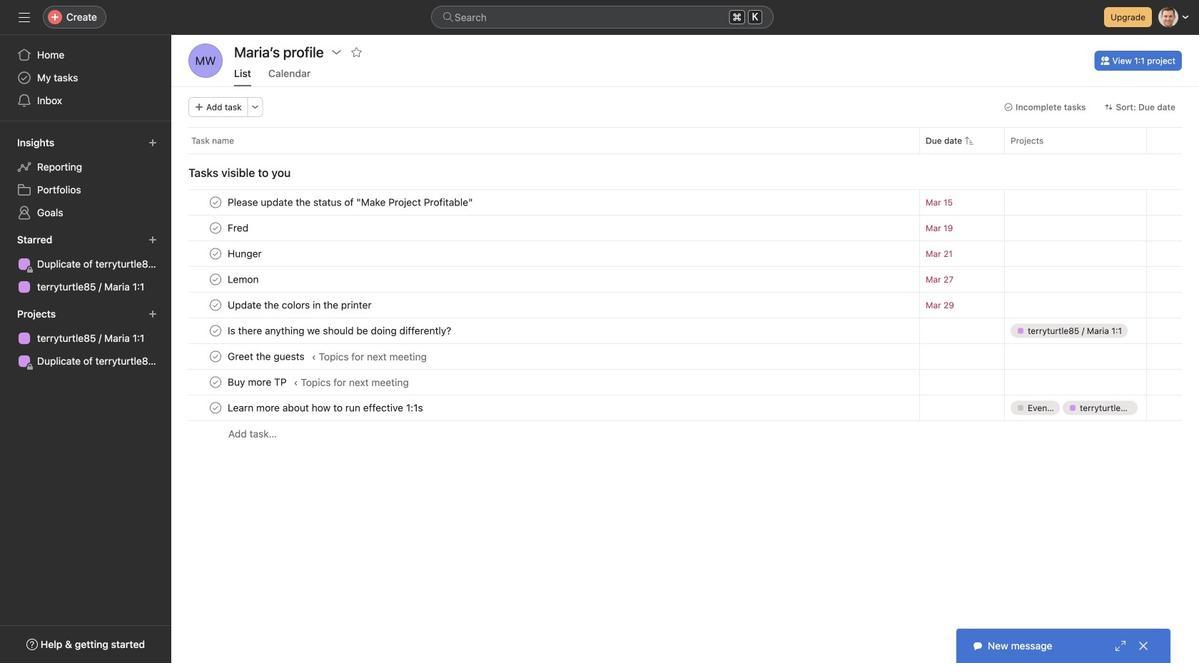 Task type: locate. For each thing, give the bounding box(es) containing it.
task name text field inside fred cell
[[225, 221, 253, 235]]

1 mark complete image from the top
[[207, 194, 224, 211]]

3 task name text field from the top
[[225, 298, 376, 312]]

mark complete image inside update the colors in the printer cell
[[207, 297, 224, 314]]

expand new message image
[[1115, 641, 1127, 652]]

mark complete image inside please update the status of "make project profitable" 'cell'
[[207, 194, 224, 211]]

mark complete checkbox inside greet the guests cell
[[207, 348, 224, 365]]

mark complete checkbox inside fred cell
[[207, 220, 224, 237]]

1 mark complete checkbox from the top
[[207, 194, 224, 211]]

linked projects for greet the guests cell
[[1005, 343, 1148, 370]]

hide sidebar image
[[19, 11, 30, 23]]

4 mark complete image from the top
[[207, 322, 224, 340]]

tree grid
[[171, 189, 1200, 447]]

mark complete image for mark complete checkbox within update the colors in the printer cell
[[207, 297, 224, 314]]

task name text field inside buy more tp cell
[[225, 375, 291, 390]]

2 mark complete checkbox from the top
[[207, 220, 224, 237]]

mark complete checkbox for please update the status of "make project profitable" 'cell'
[[207, 194, 224, 211]]

1 mark complete image from the top
[[207, 220, 224, 237]]

linked projects for lemon cell
[[1005, 266, 1148, 293]]

Mark complete checkbox
[[207, 271, 224, 288], [207, 348, 224, 365], [207, 400, 224, 417]]

4 mark complete checkbox from the top
[[207, 297, 224, 314]]

task name text field inside is there anything we should be doing differently? "cell"
[[225, 324, 456, 338]]

update the colors in the printer cell
[[171, 292, 920, 318]]

add to starred image
[[351, 46, 362, 58]]

mark complete checkbox for fred cell
[[207, 220, 224, 237]]

mark complete checkbox inside is there anything we should be doing differently? "cell"
[[207, 322, 224, 340]]

2 task name text field from the top
[[225, 247, 266, 261]]

4 task name text field from the top
[[225, 324, 456, 338]]

1 task name text field from the top
[[225, 221, 253, 235]]

2 task name text field from the top
[[225, 272, 263, 287]]

task name text field inside update the colors in the printer cell
[[225, 298, 376, 312]]

Mark complete checkbox
[[207, 194, 224, 211], [207, 220, 224, 237], [207, 245, 224, 262], [207, 297, 224, 314], [207, 322, 224, 340], [207, 374, 224, 391]]

Task name text field
[[225, 195, 477, 210], [225, 272, 263, 287], [225, 375, 291, 390], [225, 401, 428, 415]]

mark complete image inside greet the guests cell
[[207, 348, 224, 365]]

mark complete image for mark complete checkbox inside the buy more tp cell
[[207, 374, 224, 391]]

mark complete image for mark complete checkbox in the is there anything we should be doing differently? "cell"
[[207, 322, 224, 340]]

mark complete image for task name text field within the please update the status of "make project profitable" 'cell'
[[207, 194, 224, 211]]

linked projects for update the colors in the printer cell
[[1005, 292, 1148, 318]]

task name text field inside learn more about how to run effective 1:1s cell
[[225, 401, 428, 415]]

row
[[171, 127, 1200, 154], [189, 153, 1183, 154], [171, 189, 1200, 216], [171, 215, 1200, 241], [171, 241, 1200, 267], [171, 266, 1200, 293], [171, 292, 1200, 318], [171, 318, 1200, 344], [171, 343, 1200, 370], [171, 369, 1200, 396], [171, 395, 1200, 421], [171, 421, 1200, 447]]

2 mark complete checkbox from the top
[[207, 348, 224, 365]]

lemon cell
[[171, 266, 920, 293]]

mark complete checkbox inside please update the status of "make project profitable" 'cell'
[[207, 194, 224, 211]]

3 mark complete image from the top
[[207, 348, 224, 365]]

mark complete checkbox inside buy more tp cell
[[207, 374, 224, 391]]

mark complete image inside lemon cell
[[207, 271, 224, 288]]

2 mark complete image from the top
[[207, 245, 224, 262]]

5 task name text field from the top
[[225, 350, 309, 364]]

mark complete image inside buy more tp cell
[[207, 374, 224, 391]]

task name text field inside hunger cell
[[225, 247, 266, 261]]

Task name text field
[[225, 221, 253, 235], [225, 247, 266, 261], [225, 298, 376, 312], [225, 324, 456, 338], [225, 350, 309, 364]]

mark complete image
[[207, 220, 224, 237], [207, 245, 224, 262], [207, 297, 224, 314], [207, 322, 224, 340], [207, 374, 224, 391]]

task name text field for please update the status of "make project profitable" 'cell'
[[225, 195, 477, 210]]

1 task name text field from the top
[[225, 195, 477, 210]]

mark complete checkbox inside update the colors in the printer cell
[[207, 297, 224, 314]]

mark complete checkbox for hunger cell in the top of the page
[[207, 245, 224, 262]]

mark complete image inside is there anything we should be doing differently? "cell"
[[207, 322, 224, 340]]

mark complete checkbox for update the colors in the printer cell
[[207, 297, 224, 314]]

mark complete checkbox inside lemon cell
[[207, 271, 224, 288]]

6 mark complete checkbox from the top
[[207, 374, 224, 391]]

mark complete checkbox for task name text box within the greet the guests cell
[[207, 348, 224, 365]]

task name text field inside please update the status of "make project profitable" 'cell'
[[225, 195, 477, 210]]

task name text field inside lemon cell
[[225, 272, 263, 287]]

2 mark complete image from the top
[[207, 271, 224, 288]]

buy more tp cell
[[171, 369, 920, 396]]

task name text field for buy more tp cell
[[225, 375, 291, 390]]

4 task name text field from the top
[[225, 401, 428, 415]]

mark complete image
[[207, 194, 224, 211], [207, 271, 224, 288], [207, 348, 224, 365], [207, 400, 224, 417]]

task name text field for lemon cell
[[225, 272, 263, 287]]

1 mark complete checkbox from the top
[[207, 271, 224, 288]]

linked projects for buy more tp cell
[[1005, 369, 1148, 396]]

mark complete checkbox inside learn more about how to run effective 1:1s cell
[[207, 400, 224, 417]]

3 task name text field from the top
[[225, 375, 291, 390]]

mark complete image inside learn more about how to run effective 1:1s cell
[[207, 400, 224, 417]]

mark complete image inside hunger cell
[[207, 245, 224, 262]]

3 mark complete checkbox from the top
[[207, 245, 224, 262]]

mark complete image for task name text field within the learn more about how to run effective 1:1s cell
[[207, 400, 224, 417]]

mark complete checkbox for buy more tp cell
[[207, 374, 224, 391]]

5 mark complete checkbox from the top
[[207, 322, 224, 340]]

4 mark complete image from the top
[[207, 400, 224, 417]]

global element
[[0, 35, 171, 121]]

linked projects for please update the status of "make project profitable" cell
[[1005, 189, 1148, 216]]

mark complete checkbox inside hunger cell
[[207, 245, 224, 262]]

mark complete image for mark complete checkbox in fred cell
[[207, 220, 224, 237]]

0 vertical spatial mark complete checkbox
[[207, 271, 224, 288]]

1 vertical spatial mark complete checkbox
[[207, 348, 224, 365]]

mark complete image for task name text field within lemon cell
[[207, 271, 224, 288]]

3 mark complete image from the top
[[207, 297, 224, 314]]

3 mark complete checkbox from the top
[[207, 400, 224, 417]]

5 mark complete image from the top
[[207, 374, 224, 391]]

mark complete image inside fred cell
[[207, 220, 224, 237]]

None field
[[431, 6, 774, 29]]

2 vertical spatial mark complete checkbox
[[207, 400, 224, 417]]

insights element
[[0, 130, 171, 227]]



Task type: vqa. For each thing, say whether or not it's contained in the screenshot.
second 'Delete story' icon from the bottom of the Tell The Octopus You Love Them dialog
no



Task type: describe. For each thing, give the bounding box(es) containing it.
please update the status of "make project profitable" cell
[[171, 189, 920, 216]]

task name text field inside greet the guests cell
[[225, 350, 309, 364]]

learn more about how to run effective 1:1s cell
[[171, 395, 920, 421]]

close image
[[1138, 641, 1150, 652]]

task name text field for mark complete checkbox inside hunger cell
[[225, 247, 266, 261]]

linked projects for fred cell
[[1005, 215, 1148, 241]]

mark complete image for mark complete checkbox inside hunger cell
[[207, 245, 224, 262]]

task name text field for mark complete checkbox in fred cell
[[225, 221, 253, 235]]

projects element
[[0, 301, 171, 376]]

greet the guests cell
[[171, 343, 920, 370]]

add items to starred image
[[149, 236, 157, 244]]

starred element
[[0, 227, 171, 301]]

show options image
[[331, 46, 342, 58]]

mark complete checkbox for task name text field within lemon cell
[[207, 271, 224, 288]]

mark complete checkbox for task name text field within the learn more about how to run effective 1:1s cell
[[207, 400, 224, 417]]

new insights image
[[149, 139, 157, 147]]

fred cell
[[171, 215, 920, 241]]

mark complete image for task name text box within the greet the guests cell
[[207, 348, 224, 365]]

new project or portfolio image
[[149, 310, 157, 318]]

more actions image
[[251, 103, 260, 111]]

Search tasks, projects, and more text field
[[431, 6, 774, 29]]

hunger cell
[[171, 241, 920, 267]]

is there anything we should be doing differently? cell
[[171, 318, 920, 344]]

task name text field for mark complete checkbox in the is there anything we should be doing differently? "cell"
[[225, 324, 456, 338]]

task name text field for learn more about how to run effective 1:1s cell
[[225, 401, 428, 415]]

linked projects for hunger cell
[[1005, 241, 1148, 267]]

task name text field for mark complete checkbox within update the colors in the printer cell
[[225, 298, 376, 312]]

mark complete checkbox for is there anything we should be doing differently? "cell"
[[207, 322, 224, 340]]



